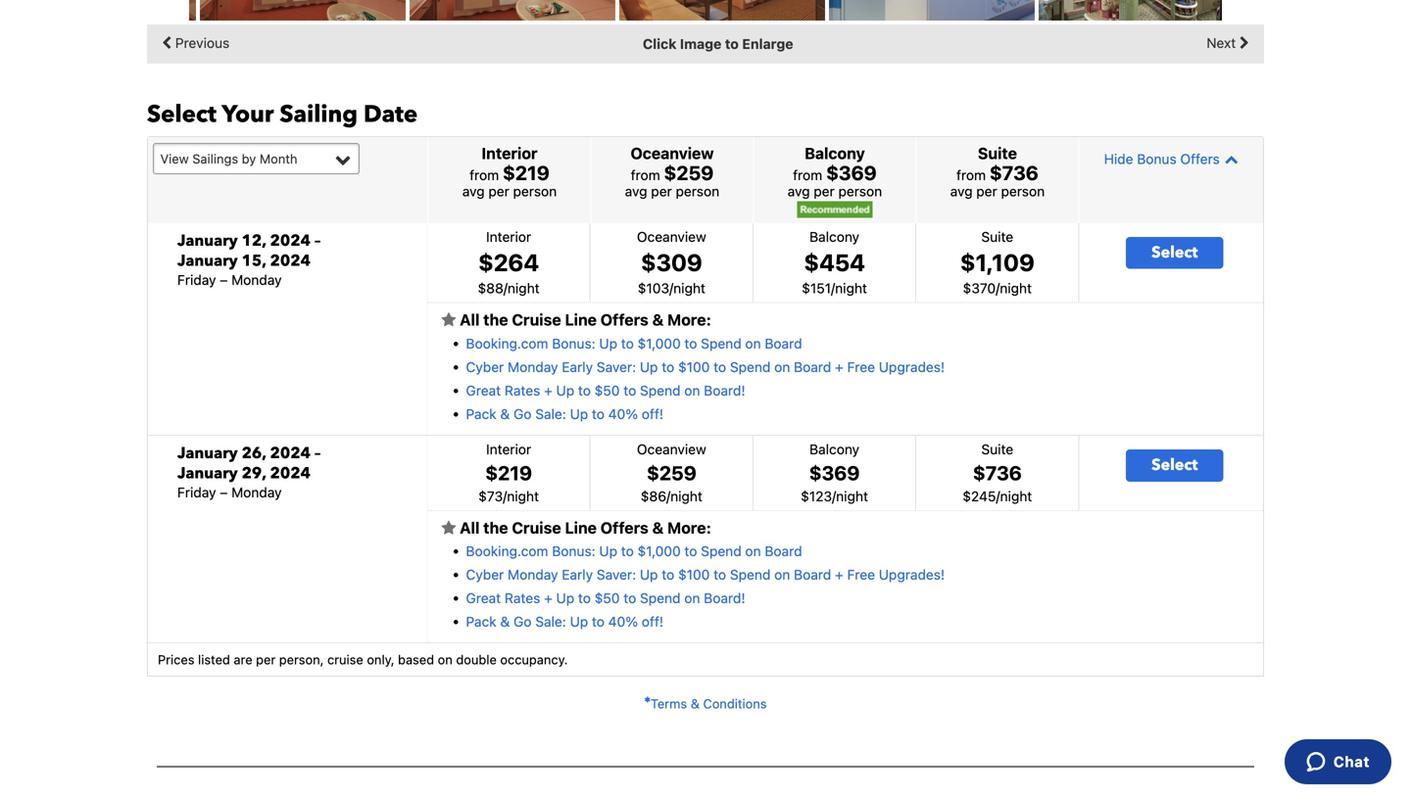 Task type: locate. For each thing, give the bounding box(es) containing it.
avg for $219
[[463, 183, 485, 199]]

1 vertical spatial cyber
[[466, 567, 504, 584]]

$151
[[802, 280, 831, 297]]

all for $264
[[460, 311, 480, 330]]

avg
[[463, 183, 485, 199], [625, 183, 648, 199], [788, 183, 810, 199], [951, 183, 973, 199]]

great rates + up to $50 to spend on board! link for $259
[[466, 591, 746, 607]]

1 vertical spatial pack
[[466, 614, 497, 631]]

$259 up $86
[[647, 462, 697, 485]]

1 january from the top
[[177, 230, 238, 252]]

1 upgrades! from the top
[[879, 359, 945, 375]]

0 vertical spatial cruise
[[512, 311, 561, 330]]

1 pack & go sale: up to 40% off! link from the top
[[466, 406, 664, 422]]

1 friday from the top
[[177, 272, 216, 288]]

0 vertical spatial great rates + up to $50 to spend on board! link
[[466, 383, 746, 399]]

cyber monday early saver: up to $100 to spend on board + free upgrades! link
[[466, 359, 945, 375], [466, 567, 945, 584]]

date
[[364, 98, 418, 131]]

night right $123
[[836, 489, 869, 505]]

+
[[835, 359, 844, 375], [544, 383, 553, 399], [835, 567, 844, 584], [544, 591, 553, 607]]

cruise for $219
[[512, 519, 561, 538]]

person inside the interior from $219 avg per person
[[513, 183, 557, 199]]

cyber monday early saver: up to $100 to spend on board + free upgrades! link down the $103
[[466, 359, 945, 375]]

0 vertical spatial $219
[[503, 161, 550, 184]]

booking.com bonus: up to $1,000 to spend on board cyber monday early saver: up to $100 to spend on board + free upgrades! great rates + up to $50 to spend on board! pack & go sale: up to 40% off!
[[466, 336, 945, 422], [466, 544, 945, 631]]

per inside "balcony from $369 avg per person"
[[814, 183, 835, 199]]

0 vertical spatial select link
[[1127, 237, 1224, 269]]

/ inside oceanview $259 $86 / night
[[667, 489, 671, 505]]

person up $264
[[513, 183, 557, 199]]

2 $100 from the top
[[678, 567, 710, 584]]

night inside oceanview $309 $103 / night
[[674, 280, 706, 297]]

from inside suite from $736 avg per person
[[957, 167, 986, 183]]

1 cyber monday early saver: up to $100 to spend on board + free upgrades! link from the top
[[466, 359, 945, 375]]

$369 up "recommended" image
[[826, 161, 877, 184]]

hide bonus offers link
[[1085, 142, 1259, 176]]

pack & go sale: up to 40% off! link up interior $219 $73 / night
[[466, 406, 664, 422]]

3 january from the top
[[177, 443, 238, 465]]

1 vertical spatial 40%
[[609, 614, 638, 631]]

photo gallery image thumbnails navigation
[[147, 24, 1265, 64]]

0 vertical spatial rates
[[505, 383, 541, 399]]

2 off! from the top
[[642, 614, 664, 631]]

2 star image from the top
[[442, 521, 456, 537]]

1 booking.com from the top
[[466, 336, 549, 352]]

conditions
[[703, 697, 767, 712]]

per up "recommended" image
[[814, 183, 835, 199]]

go up interior $219 $73 / night
[[514, 406, 532, 422]]

saver: for $259
[[597, 567, 636, 584]]

select link for $1,109
[[1127, 237, 1224, 269]]

from up $264
[[470, 167, 499, 183]]

night down $1,109
[[1000, 280, 1032, 297]]

2 booking.com from the top
[[466, 544, 549, 560]]

1 vertical spatial rates
[[505, 591, 541, 607]]

balcony inside balcony $454 $151 / night
[[810, 229, 860, 245]]

1 vertical spatial booking.com bonus: up to $1,000 to spend on board link
[[466, 544, 803, 560]]

– right 12,
[[315, 230, 321, 252]]

$736 up $1,109
[[990, 161, 1039, 184]]

1 more: from the top
[[668, 311, 712, 330]]

1 great from the top
[[466, 383, 501, 399]]

night inside "interior $264 $88 / night"
[[508, 280, 540, 297]]

all down $88
[[460, 311, 480, 330]]

per
[[489, 183, 510, 199], [651, 183, 672, 199], [814, 183, 835, 199], [977, 183, 998, 199], [256, 653, 276, 668]]

the for $219
[[484, 519, 508, 538]]

avg inside suite from $736 avg per person
[[951, 183, 973, 199]]

0 vertical spatial interior
[[482, 144, 538, 163]]

suite inside suite $736 $245 / night
[[982, 442, 1014, 458]]

oceanview from $259 avg per person
[[625, 144, 720, 199]]

/ inside balcony $369 $123 / night
[[832, 489, 836, 505]]

1 vertical spatial great rates + up to $50 to spend on board! link
[[466, 591, 746, 607]]

1 vertical spatial $219
[[485, 462, 532, 485]]

the for $264
[[484, 311, 508, 330]]

avg inside the interior from $219 avg per person
[[463, 183, 485, 199]]

/ inside balcony $454 $151 / night
[[831, 280, 835, 297]]

4 person from the left
[[1002, 183, 1045, 199]]

offers down the $103
[[601, 311, 649, 330]]

2 $1,000 from the top
[[638, 544, 681, 560]]

$219 inside interior $219 $73 / night
[[485, 462, 532, 485]]

from up $1,109
[[957, 167, 986, 183]]

sale: up interior $219 $73 / night
[[536, 406, 567, 422]]

0 vertical spatial oceanview
[[631, 144, 714, 163]]

great
[[466, 383, 501, 399], [466, 591, 501, 607]]

cruise for $264
[[512, 311, 561, 330]]

night right $86
[[671, 489, 703, 505]]

balcony for from
[[805, 144, 865, 163]]

$1,000 down $86
[[638, 544, 681, 560]]

avg inside "balcony from $369 avg per person"
[[788, 183, 810, 199]]

2 vertical spatial suite
[[982, 442, 1014, 458]]

$219
[[503, 161, 550, 184], [485, 462, 532, 485]]

2 booking.com bonus: up to $1,000 to spend on board cyber monday early saver: up to $100 to spend on board + free upgrades! great rates + up to $50 to spend on board! pack & go sale: up to 40% off! from the top
[[466, 544, 945, 631]]

0 vertical spatial $100
[[678, 359, 710, 375]]

1 the from the top
[[484, 311, 508, 330]]

0 vertical spatial $736
[[990, 161, 1039, 184]]

2 vertical spatial select
[[1152, 455, 1198, 476]]

offers right bonus
[[1181, 151, 1220, 167]]

4 avg from the left
[[951, 183, 973, 199]]

cyber monday early saver: up to $100 to spend on board + free upgrades! link down $86
[[466, 567, 945, 584]]

1 vertical spatial $1,000
[[638, 544, 681, 560]]

rates up interior $219 $73 / night
[[505, 383, 541, 399]]

2 january from the top
[[177, 251, 238, 272]]

oceanview
[[631, 144, 714, 163], [637, 229, 707, 245], [637, 442, 707, 458]]

1 sale: from the top
[[536, 406, 567, 422]]

4 from from the left
[[957, 167, 986, 183]]

image
[[680, 36, 722, 52]]

1 vertical spatial balcony
[[810, 229, 860, 245]]

1 free from the top
[[848, 359, 876, 375]]

oceanview $259 $86 / night
[[637, 442, 707, 505]]

1 select link from the top
[[1127, 237, 1224, 269]]

booking.com down $88
[[466, 336, 549, 352]]

terms & conditions
[[651, 697, 767, 712]]

avg up the $309
[[625, 183, 648, 199]]

view sailings by month link
[[153, 143, 360, 174]]

&
[[653, 311, 664, 330], [500, 406, 510, 422], [653, 519, 664, 538], [500, 614, 510, 631], [691, 697, 700, 712]]

$370
[[963, 280, 996, 297]]

line for $264
[[565, 311, 597, 330]]

person
[[513, 183, 557, 199], [676, 183, 720, 199], [839, 183, 883, 199], [1002, 183, 1045, 199]]

next
[[1207, 35, 1240, 51]]

interior inside "interior $264 $88 / night"
[[486, 229, 532, 245]]

1 person from the left
[[513, 183, 557, 199]]

$219 up $73
[[485, 462, 532, 485]]

star image
[[442, 313, 456, 329], [442, 521, 456, 537]]

0 vertical spatial booking.com
[[466, 336, 549, 352]]

booking.com bonus: up to $1,000 to spend on board link down $86
[[466, 544, 803, 560]]

rates up occupancy.
[[505, 591, 541, 607]]

1 booking.com bonus: up to $1,000 to spend on board link from the top
[[466, 336, 803, 352]]

off!
[[642, 406, 664, 422], [642, 614, 664, 631]]

0 vertical spatial great
[[466, 383, 501, 399]]

per inside suite from $736 avg per person
[[977, 183, 998, 199]]

from inside oceanview from $259 avg per person
[[631, 167, 660, 183]]

0 vertical spatial sale:
[[536, 406, 567, 422]]

per inside oceanview from $259 avg per person
[[651, 183, 672, 199]]

1 vertical spatial bonus:
[[552, 544, 596, 560]]

2024 right 12,
[[270, 230, 311, 252]]

$50
[[595, 383, 620, 399], [595, 591, 620, 607]]

1 vertical spatial booking.com bonus: up to $1,000 to spend on board cyber monday early saver: up to $100 to spend on board + free upgrades! great rates + up to $50 to spend on board! pack & go sale: up to 40% off!
[[466, 544, 945, 631]]

1 vertical spatial friday
[[177, 485, 216, 501]]

1 saver: from the top
[[597, 359, 636, 375]]

board!
[[704, 383, 746, 399], [704, 591, 746, 607]]

booking.com
[[466, 336, 549, 352], [466, 544, 549, 560]]

to
[[725, 36, 739, 52], [621, 336, 634, 352], [685, 336, 697, 352], [662, 359, 675, 375], [714, 359, 727, 375], [578, 383, 591, 399], [624, 383, 637, 399], [592, 406, 605, 422], [621, 544, 634, 560], [685, 544, 697, 560], [662, 567, 675, 584], [714, 567, 727, 584], [578, 591, 591, 607], [624, 591, 637, 607], [592, 614, 605, 631]]

2 40% from the top
[[609, 614, 638, 631]]

40% for $309
[[609, 406, 638, 422]]

cyber down $73
[[466, 567, 504, 584]]

1 line from the top
[[565, 311, 597, 330]]

1 vertical spatial go
[[514, 614, 532, 631]]

2 booking.com bonus: up to $1,000 to spend on board link from the top
[[466, 544, 803, 560]]

sale: for $219
[[536, 614, 567, 631]]

1 early from the top
[[562, 359, 593, 375]]

balcony inside "balcony from $369 avg per person"
[[805, 144, 865, 163]]

pack
[[466, 406, 497, 422], [466, 614, 497, 631]]

1 vertical spatial sale:
[[536, 614, 567, 631]]

3 person from the left
[[839, 183, 883, 199]]

$50 for $309
[[595, 383, 620, 399]]

booking.com for $219
[[466, 544, 549, 560]]

night for $454
[[835, 280, 868, 297]]

1 star image from the top
[[442, 313, 456, 329]]

night inside suite $736 $245 / night
[[1001, 489, 1033, 505]]

balcony inside balcony $369 $123 / night
[[810, 442, 860, 458]]

0 vertical spatial early
[[562, 359, 593, 375]]

sailing list element
[[148, 223, 1264, 644]]

1 bonus: from the top
[[552, 336, 596, 352]]

pack for $264
[[466, 406, 497, 422]]

1 vertical spatial $100
[[678, 567, 710, 584]]

select your sailing date
[[147, 98, 418, 131]]

all down $73
[[460, 519, 480, 538]]

2 line from the top
[[565, 519, 597, 538]]

all the cruise line offers & more: down $86
[[456, 519, 712, 538]]

2024 right "29,"
[[270, 463, 311, 485]]

friday
[[177, 272, 216, 288], [177, 485, 216, 501]]

oceanview for from
[[631, 144, 714, 163]]

2 cruise from the top
[[512, 519, 561, 538]]

/ inside interior $219 $73 / night
[[503, 489, 507, 505]]

sale: up occupancy.
[[536, 614, 567, 631]]

booking.com down $73
[[466, 544, 549, 560]]

2024 right '15,'
[[270, 251, 311, 272]]

2 sale: from the top
[[536, 614, 567, 631]]

pack up double
[[466, 614, 497, 631]]

0 vertical spatial $1,000
[[638, 336, 681, 352]]

/ inside "interior $264 $88 / night"
[[504, 280, 508, 297]]

from up the $309
[[631, 167, 660, 183]]

cyber
[[466, 359, 504, 375], [466, 567, 504, 584]]

1 vertical spatial oceanview
[[637, 229, 707, 245]]

booking.com bonus: up to $1,000 to spend on board link down the $103
[[466, 336, 803, 352]]

0 vertical spatial free
[[848, 359, 876, 375]]

& down $86
[[653, 519, 664, 538]]

balcony image
[[410, 0, 616, 20]]

$736 up the $245
[[973, 462, 1022, 485]]

january left "29,"
[[177, 463, 238, 485]]

4 january from the top
[[177, 463, 238, 485]]

1 vertical spatial the
[[484, 519, 508, 538]]

2 all the cruise line offers & more: from the top
[[456, 519, 712, 538]]

suite for $736
[[982, 442, 1014, 458]]

friday left "29,"
[[177, 485, 216, 501]]

sale:
[[536, 406, 567, 422], [536, 614, 567, 631]]

avg inside oceanview from $259 avg per person
[[625, 183, 648, 199]]

1 vertical spatial cyber monday early saver: up to $100 to spend on board + free upgrades! link
[[466, 567, 945, 584]]

bonus: for $264
[[552, 336, 596, 352]]

all
[[460, 311, 480, 330], [460, 519, 480, 538]]

occupancy.
[[500, 653, 568, 668]]

board! for $309
[[704, 383, 746, 399]]

night inside interior $219 $73 / night
[[507, 489, 539, 505]]

select for $259
[[1152, 455, 1198, 476]]

/ inside suite $1,109 $370 / night
[[996, 280, 1000, 297]]

more: down the $103
[[668, 311, 712, 330]]

by
[[242, 151, 256, 166]]

interior image
[[0, 0, 196, 20]]

person up the $309
[[676, 183, 720, 199]]

0 vertical spatial $369
[[826, 161, 877, 184]]

based
[[398, 653, 434, 668]]

night
[[508, 280, 540, 297], [674, 280, 706, 297], [835, 280, 868, 297], [1000, 280, 1032, 297], [507, 489, 539, 505], [671, 489, 703, 505], [836, 489, 869, 505], [1001, 489, 1033, 505]]

2 2024 from the top
[[270, 251, 311, 272]]

per for $369
[[814, 183, 835, 199]]

2 vertical spatial offers
[[601, 519, 649, 538]]

prices listed are per person, cruise only, based on double occupancy.
[[158, 653, 568, 668]]

more:
[[668, 311, 712, 330], [668, 519, 712, 538]]

oceanview for $309
[[637, 229, 707, 245]]

cyber monday early saver: up to $100 to spend on board + free upgrades! link for $259
[[466, 567, 945, 584]]

1 vertical spatial $736
[[973, 462, 1022, 485]]

month
[[260, 151, 298, 166]]

offers for $369
[[601, 519, 649, 538]]

2 more: from the top
[[668, 519, 712, 538]]

2 vertical spatial balcony
[[810, 442, 860, 458]]

2 from from the left
[[631, 167, 660, 183]]

2 the from the top
[[484, 519, 508, 538]]

interior for $264
[[486, 229, 532, 245]]

0 vertical spatial the
[[484, 311, 508, 330]]

off! up asterisk image
[[642, 614, 664, 631]]

early for $219
[[562, 567, 593, 584]]

1 vertical spatial line
[[565, 519, 597, 538]]

2 upgrades! from the top
[[879, 567, 945, 584]]

15,
[[242, 251, 266, 272]]

2 great from the top
[[466, 591, 501, 607]]

from inside "balcony from $369 avg per person"
[[793, 167, 823, 183]]

cruise down "interior $264 $88 / night"
[[512, 311, 561, 330]]

1 40% from the top
[[609, 406, 638, 422]]

previous link
[[157, 28, 230, 58]]

balcony up $123
[[810, 442, 860, 458]]

2 bonus: from the top
[[552, 544, 596, 560]]

from for $369
[[793, 167, 823, 183]]

friday for $219
[[177, 485, 216, 501]]

$369
[[826, 161, 877, 184], [810, 462, 860, 485]]

1 vertical spatial upgrades!
[[879, 567, 945, 584]]

0 vertical spatial board!
[[704, 383, 746, 399]]

0 vertical spatial booking.com bonus: up to $1,000 to spend on board cyber monday early saver: up to $100 to spend on board + free upgrades! great rates + up to $50 to spend on board! pack & go sale: up to 40% off!
[[466, 336, 945, 422]]

2 saver: from the top
[[597, 567, 636, 584]]

1 board! from the top
[[704, 383, 746, 399]]

/ inside suite $736 $245 / night
[[996, 489, 1001, 505]]

from up "recommended" image
[[793, 167, 823, 183]]

$219 up $264
[[503, 161, 550, 184]]

1 vertical spatial free
[[848, 567, 876, 584]]

offers down $86
[[601, 519, 649, 538]]

terms
[[651, 697, 687, 712]]

$1,109
[[961, 249, 1035, 276]]

night for $369
[[836, 489, 869, 505]]

january left 26,
[[177, 443, 238, 465]]

1 vertical spatial offers
[[601, 311, 649, 330]]

0 vertical spatial go
[[514, 406, 532, 422]]

$369 up $123
[[810, 462, 860, 485]]

friday for $264
[[177, 272, 216, 288]]

cyber down $88
[[466, 359, 504, 375]]

1 vertical spatial more:
[[668, 519, 712, 538]]

per up the $309
[[651, 183, 672, 199]]

2 avg from the left
[[625, 183, 648, 199]]

great rates + up to $50 to spend on board! link for $309
[[466, 383, 746, 399]]

booking.com bonus: up to $1,000 to spend on board link
[[466, 336, 803, 352], [466, 544, 803, 560]]

interior inside interior $219 $73 / night
[[486, 442, 532, 458]]

0 vertical spatial 40%
[[609, 406, 638, 422]]

rates
[[505, 383, 541, 399], [505, 591, 541, 607]]

– left '15,'
[[220, 272, 228, 288]]

0 vertical spatial booking.com bonus: up to $1,000 to spend on board link
[[466, 336, 803, 352]]

avg up $1,109
[[951, 183, 973, 199]]

1 vertical spatial $369
[[810, 462, 860, 485]]

oceanview inside oceanview from $259 avg per person
[[631, 144, 714, 163]]

oceanview $309 $103 / night
[[637, 229, 707, 297]]

1 vertical spatial select link
[[1127, 450, 1224, 482]]

avg up $264
[[463, 183, 485, 199]]

friday inside january 26, 2024 – january 29, 2024 friday – monday
[[177, 485, 216, 501]]

0 vertical spatial friday
[[177, 272, 216, 288]]

0 vertical spatial cyber
[[466, 359, 504, 375]]

january
[[177, 230, 238, 252], [177, 251, 238, 272], [177, 443, 238, 465], [177, 463, 238, 485]]

all the cruise line offers & more: for $219
[[456, 519, 712, 538]]

1 vertical spatial great
[[466, 591, 501, 607]]

great rates + up to $50 to spend on board! link
[[466, 383, 746, 399], [466, 591, 746, 607]]

2 rates from the top
[[505, 591, 541, 607]]

from inside the interior from $219 avg per person
[[470, 167, 499, 183]]

person up "recommended" image
[[839, 183, 883, 199]]

night for $259
[[671, 489, 703, 505]]

–
[[315, 230, 321, 252], [220, 272, 228, 288], [315, 443, 321, 465], [220, 485, 228, 501]]

$259 inside oceanview $259 $86 / night
[[647, 462, 697, 485]]

suite inside suite $1,109 $370 / night
[[982, 229, 1014, 245]]

balcony for $454
[[810, 229, 860, 245]]

all the cruise line offers & more:
[[456, 311, 712, 330], [456, 519, 712, 538]]

1 vertical spatial early
[[562, 567, 593, 584]]

only,
[[367, 653, 395, 668]]

cruise down interior $219 $73 / night
[[512, 519, 561, 538]]

0 vertical spatial balcony
[[805, 144, 865, 163]]

/ for $1,109
[[996, 280, 1000, 297]]

off! up oceanview $259 $86 / night
[[642, 406, 664, 422]]

1 pack from the top
[[466, 406, 497, 422]]

1 vertical spatial pack & go sale: up to 40% off! link
[[466, 614, 664, 631]]

0 vertical spatial all the cruise line offers & more:
[[456, 311, 712, 330]]

person,
[[279, 653, 324, 668]]

suite inside suite from $736 avg per person
[[978, 144, 1018, 163]]

2 board! from the top
[[704, 591, 746, 607]]

1 vertical spatial all the cruise line offers & more:
[[456, 519, 712, 538]]

0 vertical spatial all
[[460, 311, 480, 330]]

1 $1,000 from the top
[[638, 336, 681, 352]]

line
[[565, 311, 597, 330], [565, 519, 597, 538]]

0 vertical spatial $259
[[664, 161, 714, 184]]

balcony up $454 on the top
[[810, 229, 860, 245]]

2 free from the top
[[848, 567, 876, 584]]

1 from from the left
[[470, 167, 499, 183]]

cyber monday early saver: up to $100 to spend on board + free upgrades! link for $309
[[466, 359, 945, 375]]

0 vertical spatial off!
[[642, 406, 664, 422]]

interior for from
[[482, 144, 538, 163]]

spend
[[701, 336, 742, 352], [730, 359, 771, 375], [640, 383, 681, 399], [701, 544, 742, 560], [730, 567, 771, 584], [640, 591, 681, 607]]

1 all from the top
[[460, 311, 480, 330]]

2 cyber monday early saver: up to $100 to spend on board + free upgrades! link from the top
[[466, 567, 945, 584]]

0 vertical spatial more:
[[668, 311, 712, 330]]

26,
[[242, 443, 266, 465]]

– right 26,
[[315, 443, 321, 465]]

1 $100 from the top
[[678, 359, 710, 375]]

pack & go sale: up to 40% off! link up occupancy.
[[466, 614, 664, 631]]

person up $1,109
[[1002, 183, 1045, 199]]

0 vertical spatial bonus:
[[552, 336, 596, 352]]

$309
[[641, 249, 703, 276]]

night for $309
[[674, 280, 706, 297]]

pack & go sale: up to 40% off! link for $264
[[466, 406, 664, 422]]

balcony from $369 avg per person
[[788, 144, 883, 199]]

1 vertical spatial off!
[[642, 614, 664, 631]]

board
[[765, 336, 803, 352], [794, 359, 832, 375], [765, 544, 803, 560], [794, 567, 832, 584]]

2 $50 from the top
[[595, 591, 620, 607]]

night inside oceanview $259 $86 / night
[[671, 489, 703, 505]]

1 all the cruise line offers & more: from the top
[[456, 311, 712, 330]]

early
[[562, 359, 593, 375], [562, 567, 593, 584]]

interior
[[482, 144, 538, 163], [486, 229, 532, 245], [486, 442, 532, 458]]

interior inside the interior from $219 avg per person
[[482, 144, 538, 163]]

night right the $245
[[1001, 489, 1033, 505]]

3 avg from the left
[[788, 183, 810, 199]]

great for $264
[[466, 383, 501, 399]]

40% for $259
[[609, 614, 638, 631]]

per inside the interior from $219 avg per person
[[489, 183, 510, 199]]

person inside oceanview from $259 avg per person
[[676, 183, 720, 199]]

star image for $219
[[442, 521, 456, 537]]

night down $264
[[508, 280, 540, 297]]

balcony for $369
[[810, 442, 860, 458]]

january left 12,
[[177, 230, 238, 252]]

booking.com bonus: up to $1,000 to spend on board cyber monday early saver: up to $100 to spend on board + free upgrades! great rates + up to $50 to spend on board! pack & go sale: up to 40% off! for $259
[[466, 544, 945, 631]]

great up double
[[466, 591, 501, 607]]

1 vertical spatial booking.com
[[466, 544, 549, 560]]

1 vertical spatial saver:
[[597, 567, 636, 584]]

pack & go sale: up to 40% off! link for $219
[[466, 614, 664, 631]]

1 vertical spatial suite
[[982, 229, 1014, 245]]

$103
[[638, 280, 670, 297]]

night down the $309
[[674, 280, 706, 297]]

free
[[848, 359, 876, 375], [848, 567, 876, 584]]

12,
[[242, 230, 266, 252]]

3 from from the left
[[793, 167, 823, 183]]

early for $264
[[562, 359, 593, 375]]

2 early from the top
[[562, 567, 593, 584]]

2024 right 26,
[[270, 443, 311, 465]]

2 select link from the top
[[1127, 450, 1224, 482]]

0 vertical spatial saver:
[[597, 359, 636, 375]]

1 vertical spatial board!
[[704, 591, 746, 607]]

rates for $219
[[505, 591, 541, 607]]

pack up interior $219 $73 / night
[[466, 406, 497, 422]]

0 vertical spatial $50
[[595, 383, 620, 399]]

bonus:
[[552, 336, 596, 352], [552, 544, 596, 560]]

/ inside oceanview $309 $103 / night
[[670, 280, 674, 297]]

0 vertical spatial pack & go sale: up to 40% off! link
[[466, 406, 664, 422]]

night for $1,109
[[1000, 280, 1032, 297]]

2 vertical spatial oceanview
[[637, 442, 707, 458]]

1 vertical spatial star image
[[442, 521, 456, 537]]

1 vertical spatial interior
[[486, 229, 532, 245]]

2 great rates + up to $50 to spend on board! link from the top
[[466, 591, 746, 607]]

2 all from the top
[[460, 519, 480, 538]]

2 go from the top
[[514, 614, 532, 631]]

select link for $736
[[1127, 450, 1224, 482]]

friday inside january 12, 2024 – january 15, 2024 friday – monday
[[177, 272, 216, 288]]

1 vertical spatial cruise
[[512, 519, 561, 538]]

saver:
[[597, 359, 636, 375], [597, 567, 636, 584]]

0 vertical spatial cyber monday early saver: up to $100 to spend on board + free upgrades! link
[[466, 359, 945, 375]]

2 pack & go sale: up to 40% off! link from the top
[[466, 614, 664, 631]]

1 off! from the top
[[642, 406, 664, 422]]

oceanview image
[[200, 0, 406, 20]]

from for $736
[[957, 167, 986, 183]]

2 pack from the top
[[466, 614, 497, 631]]

1 rates from the top
[[505, 383, 541, 399]]

offers
[[1181, 151, 1220, 167], [601, 311, 649, 330], [601, 519, 649, 538]]

night inside balcony $454 $151 / night
[[835, 280, 868, 297]]

$100 for $309
[[678, 359, 710, 375]]

1 booking.com bonus: up to $1,000 to spend on board cyber monday early saver: up to $100 to spend on board + free upgrades! great rates + up to $50 to spend on board! pack & go sale: up to 40% off! from the top
[[466, 336, 945, 422]]

great up interior $219 $73 / night
[[466, 383, 501, 399]]

1 vertical spatial select
[[1152, 242, 1198, 264]]

2 friday from the top
[[177, 485, 216, 501]]

cruise
[[512, 311, 561, 330], [512, 519, 561, 538]]

per for $736
[[977, 183, 998, 199]]

avg up "recommended" image
[[788, 183, 810, 199]]

1 vertical spatial $259
[[647, 462, 697, 485]]

person inside "balcony from $369 avg per person"
[[839, 183, 883, 199]]

2 person from the left
[[676, 183, 720, 199]]

1 vertical spatial $50
[[595, 591, 620, 607]]

suite image
[[620, 0, 825, 20]]

1 go from the top
[[514, 406, 532, 422]]

1 avg from the left
[[463, 183, 485, 199]]

the down $73
[[484, 519, 508, 538]]

the down $88
[[484, 311, 508, 330]]

0 vertical spatial line
[[565, 311, 597, 330]]

off! for $259
[[642, 614, 664, 631]]

pack & go sale: up to 40% off! link
[[466, 406, 664, 422], [466, 614, 664, 631]]

$259 up the $309
[[664, 161, 714, 184]]

$219 inside the interior from $219 avg per person
[[503, 161, 550, 184]]

booking.com for $264
[[466, 336, 549, 352]]

night inside suite $1,109 $370 / night
[[1000, 280, 1032, 297]]

2 cyber from the top
[[466, 567, 504, 584]]

night inside balcony $369 $123 / night
[[836, 489, 869, 505]]

1 cyber from the top
[[466, 359, 504, 375]]

from
[[470, 167, 499, 183], [631, 167, 660, 183], [793, 167, 823, 183], [957, 167, 986, 183]]

monday
[[232, 272, 282, 288], [508, 359, 558, 375], [232, 485, 282, 501], [508, 567, 558, 584]]

january left '15,'
[[177, 251, 238, 272]]

1 vertical spatial all
[[460, 519, 480, 538]]

friday left '15,'
[[177, 272, 216, 288]]

night right $73
[[507, 489, 539, 505]]

interior for $219
[[486, 442, 532, 458]]

go
[[514, 406, 532, 422], [514, 614, 532, 631]]

all the cruise line offers & more: down the $103
[[456, 311, 712, 330]]

more: down oceanview $259 $86 / night
[[668, 519, 712, 538]]

0 vertical spatial upgrades!
[[879, 359, 945, 375]]

night down $454 on the top
[[835, 280, 868, 297]]

1 $50 from the top
[[595, 383, 620, 399]]

1 cruise from the top
[[512, 311, 561, 330]]

more: for $309
[[668, 311, 712, 330]]

per up $1,109
[[977, 183, 998, 199]]

go up occupancy.
[[514, 614, 532, 631]]

interior $219 $73 / night
[[479, 442, 539, 505]]

/
[[504, 280, 508, 297], [670, 280, 674, 297], [831, 280, 835, 297], [996, 280, 1000, 297], [503, 489, 507, 505], [667, 489, 671, 505], [832, 489, 836, 505], [996, 489, 1001, 505]]

$1,000
[[638, 336, 681, 352], [638, 544, 681, 560]]

cyber for $219
[[466, 567, 504, 584]]

/ for $454
[[831, 280, 835, 297]]

per up $264
[[489, 183, 510, 199]]

select link
[[1127, 237, 1224, 269], [1127, 450, 1224, 482]]

upgrades!
[[879, 359, 945, 375], [879, 567, 945, 584]]

0 vertical spatial star image
[[442, 313, 456, 329]]

1 great rates + up to $50 to spend on board! link from the top
[[466, 383, 746, 399]]

person inside suite from $736 avg per person
[[1002, 183, 1045, 199]]

2 vertical spatial interior
[[486, 442, 532, 458]]

balcony up "recommended" image
[[805, 144, 865, 163]]

$1,000 down the $103
[[638, 336, 681, 352]]

the
[[484, 311, 508, 330], [484, 519, 508, 538]]

0 vertical spatial suite
[[978, 144, 1018, 163]]

1 2024 from the top
[[270, 230, 311, 252]]

0 vertical spatial pack
[[466, 406, 497, 422]]

from for $219
[[470, 167, 499, 183]]

bonus
[[1138, 151, 1177, 167]]

$100
[[678, 359, 710, 375], [678, 567, 710, 584]]



Task type: vqa. For each thing, say whether or not it's contained in the screenshot.
booked
no



Task type: describe. For each thing, give the bounding box(es) containing it.
chevron left image
[[162, 28, 172, 58]]

your
[[222, 98, 274, 131]]

all for $219
[[460, 519, 480, 538]]

board! for $259
[[704, 591, 746, 607]]

suite from $736 avg per person
[[951, 144, 1045, 199]]

more: for $259
[[668, 519, 712, 538]]

are
[[234, 653, 253, 668]]

view
[[160, 151, 189, 166]]

3 2024 from the top
[[270, 443, 311, 465]]

oceanview for $259
[[637, 442, 707, 458]]

$454
[[804, 249, 866, 276]]

& up interior $219 $73 / night
[[500, 406, 510, 422]]

person for $369
[[839, 183, 883, 199]]

double
[[456, 653, 497, 668]]

29,
[[242, 463, 266, 485]]

suite for $1,109
[[982, 229, 1014, 245]]

from for $259
[[631, 167, 660, 183]]

person for $219
[[513, 183, 557, 199]]

interior from $219 avg per person
[[463, 144, 557, 199]]

suite $1,109 $370 / night
[[961, 229, 1035, 297]]

interior $264 $88 / night
[[478, 229, 540, 297]]

chevron right image
[[1240, 28, 1250, 58]]

per for $219
[[489, 183, 510, 199]]

go for $264
[[514, 406, 532, 422]]

$86
[[641, 489, 667, 505]]

$1,000 for $309
[[638, 336, 681, 352]]

asterisk image
[[645, 697, 651, 704]]

& up occupancy.
[[500, 614, 510, 631]]

bonus: for $219
[[552, 544, 596, 560]]

/ for $309
[[670, 280, 674, 297]]

hide bonus offers
[[1105, 151, 1220, 167]]

terms & conditions link
[[645, 697, 767, 712]]

suite for from
[[978, 144, 1018, 163]]

previous
[[172, 35, 230, 51]]

cherry on top image
[[1039, 0, 1245, 20]]

view sailings by month
[[160, 151, 298, 166]]

suite $736 $245 / night
[[963, 442, 1033, 505]]

booking.com bonus: up to $1,000 to spend on board cyber monday early saver: up to $100 to spend on board + free upgrades! great rates + up to $50 to spend on board! pack & go sale: up to 40% off! for $309
[[466, 336, 945, 422]]

$73
[[479, 489, 503, 505]]

hide
[[1105, 151, 1134, 167]]

upgrades! for $369
[[879, 567, 945, 584]]

camp ocean image
[[829, 0, 1035, 20]]

chevron up image
[[1220, 152, 1239, 166]]

/ for $369
[[832, 489, 836, 505]]

go for $219
[[514, 614, 532, 631]]

monday inside january 26, 2024 – january 29, 2024 friday – monday
[[232, 485, 282, 501]]

0 vertical spatial select
[[147, 98, 217, 131]]

click image to enlarge
[[643, 36, 794, 52]]

monday inside january 12, 2024 – january 15, 2024 friday – monday
[[232, 272, 282, 288]]

next link
[[1207, 28, 1255, 58]]

$369 inside "balcony from $369 avg per person"
[[826, 161, 877, 184]]

free for $369
[[848, 567, 876, 584]]

$50 for $259
[[595, 591, 620, 607]]

to inside navigation
[[725, 36, 739, 52]]

booking.com bonus: up to $1,000 to spend on board link for $309
[[466, 336, 803, 352]]

avg for $736
[[951, 183, 973, 199]]

listed
[[198, 653, 230, 668]]

sailing
[[280, 98, 358, 131]]

$100 for $259
[[678, 567, 710, 584]]

sailings
[[192, 151, 238, 166]]

upgrades! for $454
[[879, 359, 945, 375]]

& right terms at the bottom of the page
[[691, 697, 700, 712]]

per right 'are'
[[256, 653, 276, 668]]

$88
[[478, 280, 504, 297]]

balcony $369 $123 / night
[[801, 442, 869, 505]]

night for $264
[[508, 280, 540, 297]]

pack for $219
[[466, 614, 497, 631]]

january 26, 2024 – january 29, 2024 friday – monday
[[177, 443, 321, 501]]

/ for $219
[[503, 489, 507, 505]]

offers for $454
[[601, 311, 649, 330]]

cruise
[[327, 653, 364, 668]]

line for $219
[[565, 519, 597, 538]]

$264
[[479, 249, 539, 276]]

per for $259
[[651, 183, 672, 199]]

& down the $103
[[653, 311, 664, 330]]

/ for $259
[[667, 489, 671, 505]]

$259 inside oceanview from $259 avg per person
[[664, 161, 714, 184]]

enlarge
[[742, 36, 794, 52]]

– left "29,"
[[220, 485, 228, 501]]

4 2024 from the top
[[270, 463, 311, 485]]

$736 inside suite from $736 avg per person
[[990, 161, 1039, 184]]

$245
[[963, 489, 996, 505]]

select for $309
[[1152, 242, 1198, 264]]

recommended image
[[797, 201, 873, 218]]

click
[[643, 36, 677, 52]]

0 vertical spatial offers
[[1181, 151, 1220, 167]]

booking.com bonus: up to $1,000 to spend on board link for $259
[[466, 544, 803, 560]]

$369 inside balcony $369 $123 / night
[[810, 462, 860, 485]]

person for $259
[[676, 183, 720, 199]]

$1,000 for $259
[[638, 544, 681, 560]]

star image for $264
[[442, 313, 456, 329]]

january 12, 2024 – january 15, 2024 friday – monday
[[177, 230, 321, 288]]

balcony $454 $151 / night
[[802, 229, 868, 297]]

night for $736
[[1001, 489, 1033, 505]]

person for $736
[[1002, 183, 1045, 199]]

$123
[[801, 489, 832, 505]]

off! for $309
[[642, 406, 664, 422]]

free for $454
[[848, 359, 876, 375]]

cyber for $264
[[466, 359, 504, 375]]

sale: for $264
[[536, 406, 567, 422]]

avg for $369
[[788, 183, 810, 199]]

all the cruise line offers & more: for $264
[[456, 311, 712, 330]]

saver: for $309
[[597, 359, 636, 375]]

avg for $259
[[625, 183, 648, 199]]

/ for $264
[[504, 280, 508, 297]]

great for $219
[[466, 591, 501, 607]]

$736 inside suite $736 $245 / night
[[973, 462, 1022, 485]]

/ for $736
[[996, 489, 1001, 505]]

rates for $264
[[505, 383, 541, 399]]

prices
[[158, 653, 195, 668]]



